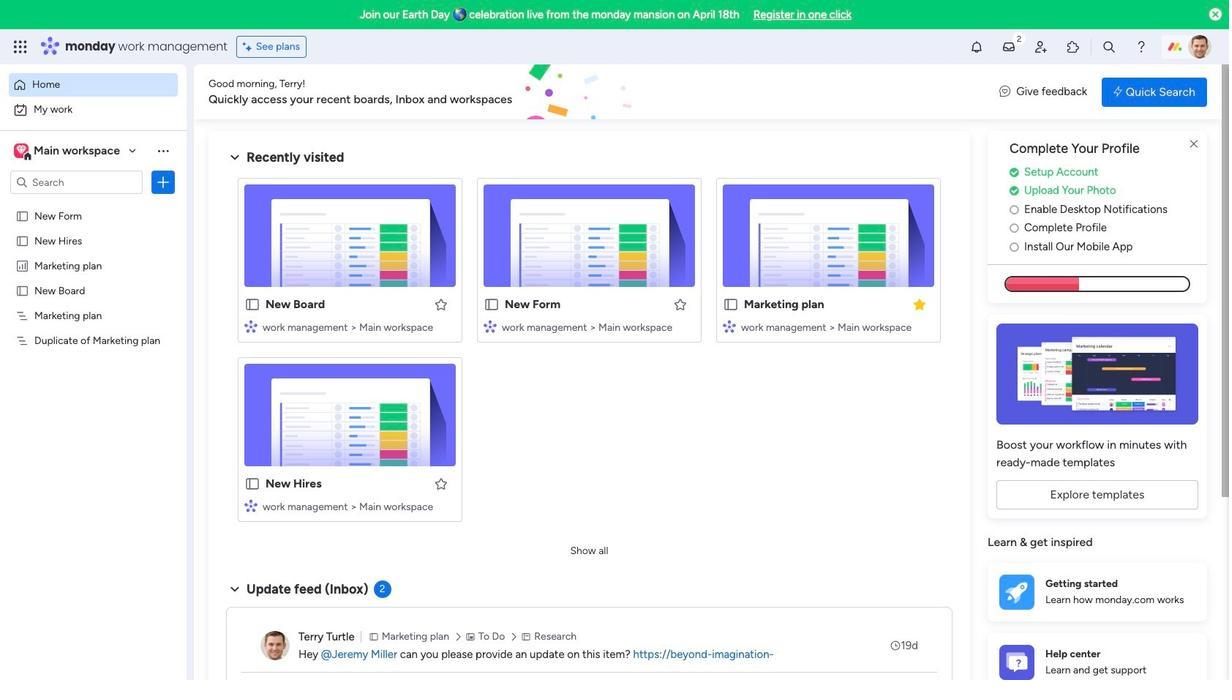 Task type: locate. For each thing, give the bounding box(es) containing it.
v2 bolt switch image
[[1114, 84, 1123, 100]]

see plans image
[[243, 39, 256, 55]]

2 public board image from the top
[[15, 283, 29, 297]]

circle o image
[[1010, 204, 1020, 215], [1010, 223, 1020, 234]]

0 horizontal spatial terry turtle image
[[261, 631, 290, 660]]

0 vertical spatial circle o image
[[1010, 204, 1020, 215]]

public board image down public dashboard image
[[15, 283, 29, 297]]

public board image
[[15, 234, 29, 247], [15, 283, 29, 297]]

1 vertical spatial circle o image
[[1010, 223, 1020, 234]]

public board image
[[15, 209, 29, 223], [245, 296, 261, 313], [484, 296, 500, 313], [723, 296, 739, 313], [245, 476, 261, 492]]

invite members image
[[1034, 40, 1049, 54]]

0 vertical spatial add to favorites image
[[434, 297, 449, 311]]

public dashboard image
[[15, 258, 29, 272]]

0 vertical spatial check circle image
[[1010, 167, 1020, 178]]

2 image
[[1013, 30, 1026, 46]]

check circle image
[[1010, 167, 1020, 178], [1010, 185, 1020, 196]]

2 add to favorites image from the top
[[434, 476, 449, 491]]

getting started element
[[988, 563, 1208, 621]]

options image
[[156, 175, 171, 190]]

1 public board image from the top
[[15, 234, 29, 247]]

2 check circle image from the top
[[1010, 185, 1020, 196]]

0 vertical spatial option
[[9, 73, 178, 97]]

1 vertical spatial check circle image
[[1010, 185, 1020, 196]]

1 vertical spatial add to favorites image
[[434, 476, 449, 491]]

0 vertical spatial terry turtle image
[[1189, 35, 1212, 59]]

terry turtle image
[[1189, 35, 1212, 59], [261, 631, 290, 660]]

list box
[[0, 200, 187, 550]]

templates image image
[[1001, 324, 1195, 425]]

public board image up public dashboard image
[[15, 234, 29, 247]]

Search in workspace field
[[31, 174, 122, 191]]

component image
[[723, 320, 736, 333]]

monday marketplace image
[[1067, 40, 1081, 54]]

option
[[9, 73, 178, 97], [9, 98, 178, 122], [0, 202, 187, 205]]

0 vertical spatial public board image
[[15, 234, 29, 247]]

1 vertical spatial public board image
[[15, 283, 29, 297]]

remove from favorites image
[[913, 297, 928, 311]]

add to favorites image
[[434, 297, 449, 311], [434, 476, 449, 491]]

help image
[[1135, 40, 1149, 54]]

1 circle o image from the top
[[1010, 204, 1020, 215]]



Task type: describe. For each thing, give the bounding box(es) containing it.
select product image
[[13, 40, 28, 54]]

quick search results list box
[[226, 166, 953, 540]]

add to favorites image
[[673, 297, 688, 311]]

search everything image
[[1102, 40, 1117, 54]]

2 circle o image from the top
[[1010, 223, 1020, 234]]

workspace options image
[[156, 143, 171, 158]]

workspace selection element
[[14, 142, 122, 161]]

1 check circle image from the top
[[1010, 167, 1020, 178]]

workspace image
[[14, 143, 29, 159]]

circle o image
[[1010, 241, 1020, 252]]

notifications image
[[970, 40, 985, 54]]

help center element
[[988, 633, 1208, 680]]

v2 user feedback image
[[1000, 84, 1011, 100]]

close recently visited image
[[226, 149, 244, 166]]

update feed image
[[1002, 40, 1017, 54]]

1 horizontal spatial terry turtle image
[[1189, 35, 1212, 59]]

1 vertical spatial option
[[9, 98, 178, 122]]

workspace image
[[16, 143, 26, 159]]

2 vertical spatial option
[[0, 202, 187, 205]]

1 vertical spatial terry turtle image
[[261, 631, 290, 660]]

close update feed (inbox) image
[[226, 581, 244, 598]]

2 element
[[374, 581, 391, 598]]

dapulse x slim image
[[1186, 135, 1203, 153]]

1 add to favorites image from the top
[[434, 297, 449, 311]]



Task type: vqa. For each thing, say whether or not it's contained in the screenshot.
Notifications icon
yes



